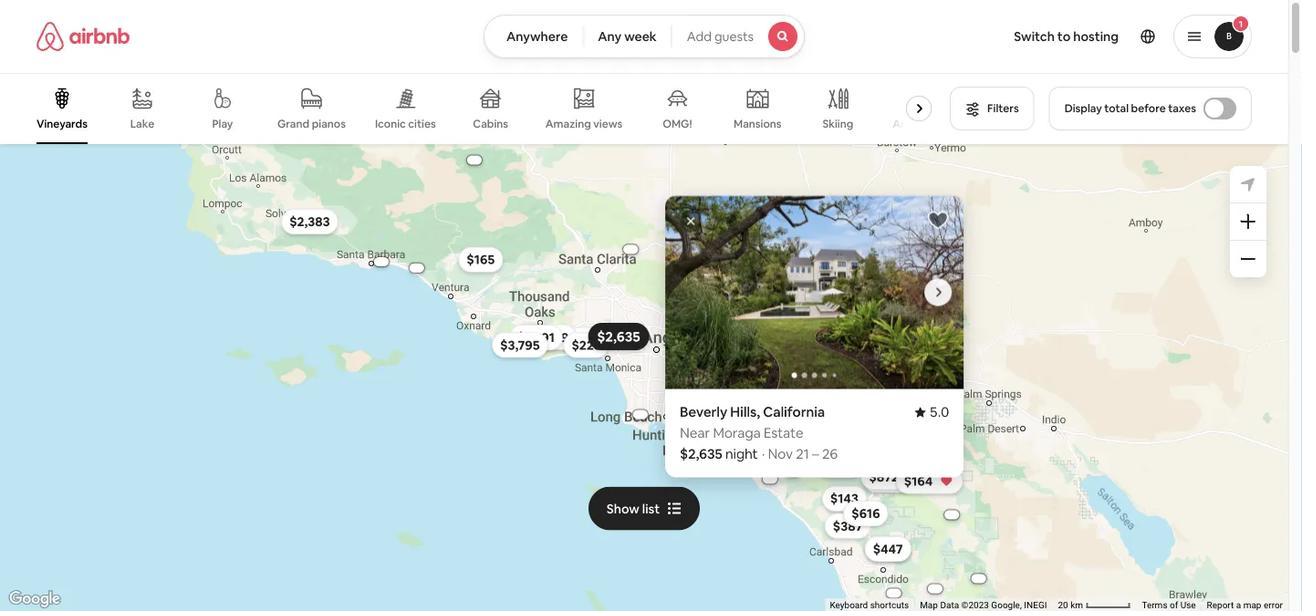 Task type: describe. For each thing, give the bounding box(es) containing it.
$2,635 inside "button"
[[597, 328, 640, 346]]

$449 button
[[561, 327, 609, 353]]

terms of use link
[[1142, 600, 1196, 611]]

$3,795 button
[[492, 332, 548, 358]]

map
[[1243, 600, 1262, 611]]

data
[[940, 600, 959, 611]]

play
[[212, 117, 233, 131]]

$305 button
[[873, 458, 919, 484]]

google map
showing 69 stays. including 1 saved stay. region
[[0, 144, 1288, 611]]

show list button
[[588, 487, 700, 531]]

vineyards
[[37, 117, 88, 131]]

$225
[[572, 337, 601, 354]]

google image
[[5, 588, 65, 611]]

anywhere button
[[484, 15, 583, 58]]

$1,091
[[517, 329, 555, 346]]

week
[[624, 28, 657, 45]]

display total before taxes
[[1065, 101, 1196, 115]]

estate
[[764, 424, 804, 442]]

$585 button
[[865, 463, 911, 489]]

taxes
[[1168, 101, 1196, 115]]

add guests button
[[671, 15, 805, 58]]

$872 button
[[861, 465, 907, 490]]

inegi
[[1024, 600, 1047, 611]]

amazing for amazing views
[[545, 117, 591, 131]]

keyboard shortcuts
[[830, 600, 909, 611]]

$165 button
[[458, 247, 503, 273]]

amazing pools
[[893, 117, 969, 131]]

close image
[[685, 216, 696, 227]]

keyboard
[[830, 600, 868, 611]]

list
[[642, 501, 660, 517]]

group containing iconic cities
[[37, 73, 969, 144]]

$204
[[873, 541, 903, 557]]

1
[[1239, 18, 1243, 30]]

map data ©2023 google, inegi
[[920, 600, 1047, 611]]

google,
[[991, 600, 1022, 611]]

beverly hills, california near moraga estate $2,635 night · nov 21 – 26
[[680, 403, 838, 463]]

cabins
[[473, 117, 508, 131]]

profile element
[[827, 0, 1252, 73]]

amazing views
[[545, 117, 623, 131]]

$904
[[824, 457, 855, 474]]

$2,635 button
[[588, 323, 649, 351]]

$387 button
[[825, 514, 871, 539]]

grand pianos
[[277, 117, 346, 131]]

pianos
[[312, 117, 346, 131]]

group inside google map
showing 69 stays. including 1 saved stay. region
[[665, 196, 964, 389]]

zoom in image
[[1241, 214, 1256, 229]]

report a map error
[[1207, 600, 1283, 611]]

mansions
[[734, 117, 782, 131]]

hosting
[[1073, 28, 1119, 45]]

california
[[763, 403, 825, 421]]

terms of use
[[1142, 600, 1196, 611]]

moraga
[[713, 424, 761, 442]]

$387
[[833, 518, 863, 535]]

error
[[1264, 600, 1283, 611]]

filters
[[987, 101, 1019, 115]]

terms
[[1142, 600, 1168, 611]]

20 km
[[1058, 600, 1085, 611]]

shortcuts
[[870, 600, 909, 611]]

add guests
[[687, 28, 754, 45]]

$164 button
[[896, 469, 963, 494]]

switch to hosting link
[[1003, 17, 1130, 56]]

cities
[[408, 117, 436, 131]]

$204 button
[[865, 536, 911, 562]]

20
[[1058, 600, 1068, 611]]

before
[[1131, 101, 1166, 115]]

report
[[1207, 600, 1234, 611]]

–
[[812, 445, 819, 463]]

21
[[796, 445, 809, 463]]

show list
[[607, 501, 660, 517]]

$2,635 inside beverly hills, california near moraga estate $2,635 night · nov 21 – 26
[[680, 445, 723, 463]]

use
[[1180, 600, 1196, 611]]

any week
[[598, 28, 657, 45]]



Task type: vqa. For each thing, say whether or not it's contained in the screenshot.
Calendar application
no



Task type: locate. For each thing, give the bounding box(es) containing it.
$616
[[852, 506, 880, 522]]

pools
[[941, 117, 969, 131]]

amazing left pools at the right of page
[[893, 117, 938, 131]]

0 horizontal spatial $2,635
[[597, 328, 640, 346]]

26
[[822, 445, 838, 463]]

switch to hosting
[[1014, 28, 1119, 45]]

20 km button
[[1053, 599, 1136, 611]]

display
[[1065, 101, 1102, 115]]

views
[[593, 117, 623, 131]]

5.0
[[930, 403, 949, 421]]

$225 button
[[563, 333, 609, 358]]

a
[[1236, 600, 1241, 611]]

report a map error link
[[1207, 600, 1283, 611]]

lake
[[130, 117, 154, 131]]

to
[[1057, 28, 1071, 45]]

iconic cities
[[375, 117, 436, 131]]

any
[[598, 28, 622, 45]]

filters button
[[950, 87, 1035, 130]]

$447 button
[[865, 537, 911, 562]]

$462 button
[[867, 463, 914, 489]]

1 horizontal spatial amazing
[[893, 117, 938, 131]]

1 vertical spatial group
[[665, 196, 964, 389]]

map
[[920, 600, 938, 611]]

$872
[[869, 469, 899, 486]]

None search field
[[484, 15, 805, 58]]

$305
[[881, 463, 911, 479]]

$479 $449
[[539, 329, 600, 348]]

group
[[37, 73, 969, 144], [665, 196, 964, 389]]

$3,795
[[500, 337, 540, 353]]

0 vertical spatial group
[[37, 73, 969, 144]]

add
[[687, 28, 712, 45]]

any week button
[[582, 15, 672, 58]]

$1,175
[[872, 472, 907, 489]]

1 vertical spatial $2,635
[[680, 445, 723, 463]]

$2,383
[[289, 214, 330, 230]]

©2023
[[961, 600, 989, 611]]

amazing left views
[[545, 117, 591, 131]]

$165
[[467, 252, 495, 268]]

$164
[[904, 473, 933, 490]]

none search field containing anywhere
[[484, 15, 805, 58]]

beverly
[[680, 403, 727, 421]]

near
[[680, 424, 710, 442]]

$449
[[570, 332, 600, 348]]

5.0 out of 5 average rating image
[[915, 403, 949, 421]]

total
[[1104, 101, 1129, 115]]

anywhere
[[506, 28, 568, 45]]

hills,
[[730, 403, 760, 421]]

km
[[1071, 600, 1083, 611]]

$1,175 button
[[863, 468, 915, 493]]

of
[[1170, 600, 1178, 611]]

nov
[[768, 445, 793, 463]]

0 vertical spatial $2,635
[[597, 328, 640, 346]]

$616 $585
[[852, 468, 902, 522]]

$904 button
[[816, 453, 863, 478]]

skiing
[[823, 117, 853, 131]]

$143
[[830, 491, 858, 507]]

1 horizontal spatial $2,635
[[680, 445, 723, 463]]

switch
[[1014, 28, 1055, 45]]

zoom out image
[[1241, 252, 1256, 266]]

add to wishlist image
[[927, 209, 949, 231]]

amazing for amazing pools
[[893, 117, 938, 131]]

iconic
[[375, 117, 406, 131]]

0 horizontal spatial amazing
[[545, 117, 591, 131]]

$143 button
[[822, 486, 867, 512]]

guests
[[714, 28, 754, 45]]

amazing
[[545, 117, 591, 131], [893, 117, 938, 131]]

$462
[[875, 468, 905, 484]]

$479
[[539, 329, 569, 346]]

$2,383 button
[[281, 209, 338, 235]]

1 button
[[1174, 15, 1252, 58]]

$585
[[873, 468, 902, 484]]

·
[[762, 445, 765, 463]]

show
[[607, 501, 640, 517]]

$479 button
[[531, 325, 577, 350]]



